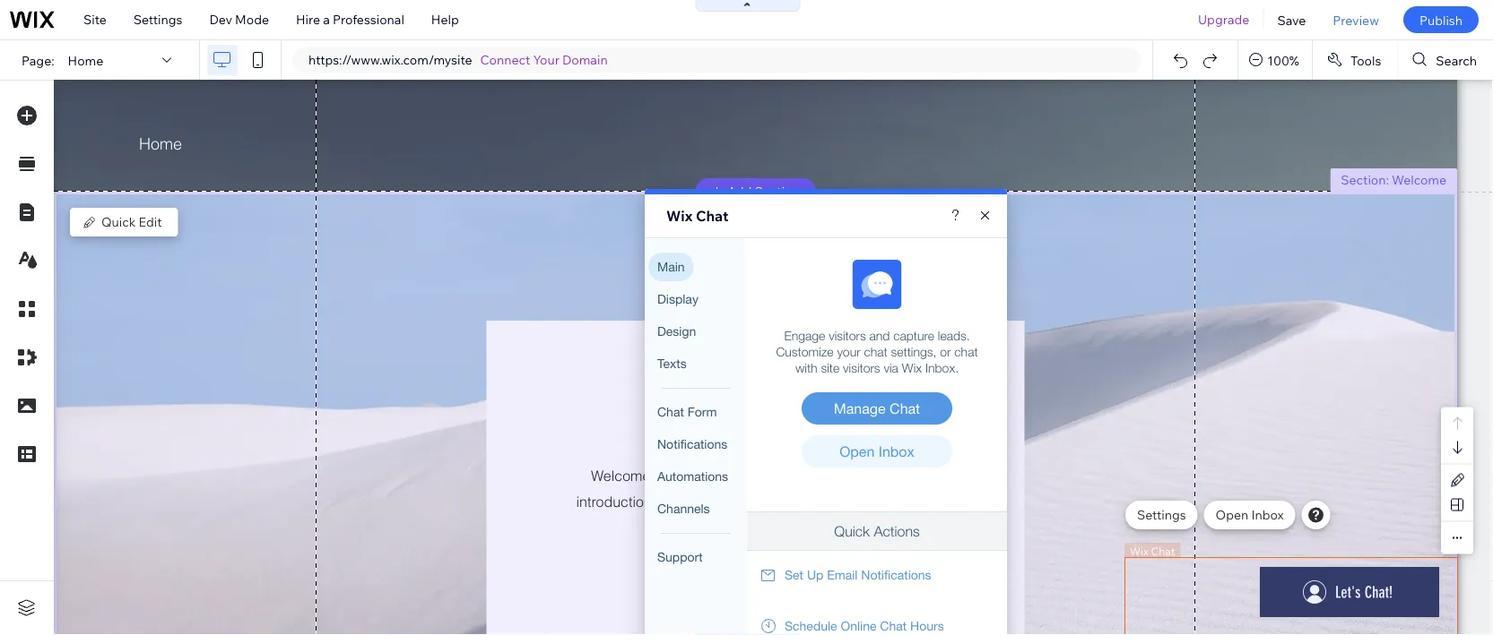 Task type: vqa. For each thing, say whether or not it's contained in the screenshot.
'section:'
yes



Task type: describe. For each thing, give the bounding box(es) containing it.
site
[[83, 12, 107, 27]]

dev mode
[[209, 12, 269, 27]]

search button
[[1398, 40, 1493, 80]]

save
[[1277, 12, 1306, 28]]

home
[[68, 52, 103, 68]]

https://www.wix.com/mysite
[[309, 52, 472, 68]]

publish button
[[1403, 6, 1479, 33]]

open
[[1216, 508, 1249, 523]]

publish
[[1420, 12, 1463, 28]]

connect
[[480, 52, 530, 68]]

add
[[728, 184, 752, 200]]

a
[[323, 12, 330, 27]]

professional
[[333, 12, 404, 27]]

100% button
[[1239, 40, 1312, 80]]

dev
[[209, 12, 232, 27]]

section: welcome
[[1341, 172, 1447, 188]]

edit
[[139, 214, 162, 230]]

add section button
[[695, 178, 816, 205]]

save button
[[1264, 0, 1320, 39]]

help
[[431, 12, 459, 27]]

quick edit
[[101, 214, 162, 230]]

wix chat
[[666, 207, 729, 225]]

section
[[755, 184, 800, 200]]



Task type: locate. For each thing, give the bounding box(es) containing it.
0 horizontal spatial settings
[[133, 12, 182, 27]]

settings left open
[[1137, 508, 1186, 523]]

tools button
[[1313, 40, 1398, 80]]

100%
[[1267, 52, 1299, 68]]

upgrade
[[1198, 12, 1250, 27]]

1 horizontal spatial settings
[[1137, 508, 1186, 523]]

preview
[[1333, 12, 1379, 28]]

your
[[533, 52, 560, 68]]

1 vertical spatial settings
[[1137, 508, 1186, 523]]

mode
[[235, 12, 269, 27]]

welcome
[[1392, 172, 1447, 188]]

add section
[[728, 184, 800, 200]]

hire a professional
[[296, 12, 404, 27]]

hire
[[296, 12, 320, 27]]

preview button
[[1320, 0, 1393, 39]]

wix
[[666, 207, 693, 225]]

section:
[[1341, 172, 1389, 188]]

tools
[[1351, 52, 1381, 68]]

open inbox
[[1216, 508, 1284, 523]]

0 vertical spatial settings
[[133, 12, 182, 27]]

settings left "dev"
[[133, 12, 182, 27]]

https://www.wix.com/mysite connect your domain
[[309, 52, 608, 68]]

chat
[[696, 207, 729, 225]]

search
[[1436, 52, 1477, 68]]

quick
[[101, 214, 136, 230]]

inbox
[[1251, 508, 1284, 523]]

domain
[[562, 52, 608, 68]]

settings
[[133, 12, 182, 27], [1137, 508, 1186, 523]]



